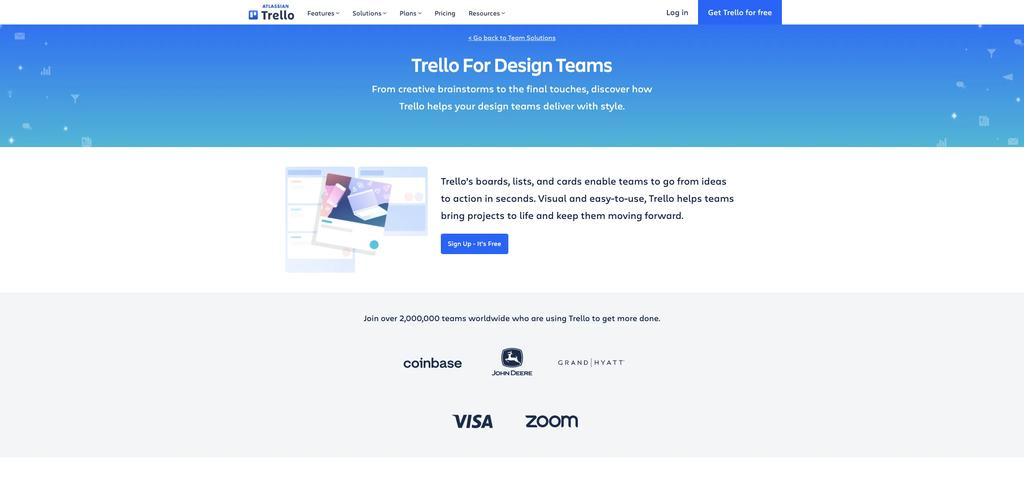 Task type: describe. For each thing, give the bounding box(es) containing it.
-
[[473, 239, 476, 248]]

life
[[520, 209, 534, 222]]

trello inside the from creative brainstorms to the final touches, discover how trello helps your design teams deliver with style.
[[399, 99, 425, 113]]

brainstorms
[[438, 82, 494, 95]]

zoom logo image
[[519, 405, 585, 438]]

features button
[[301, 0, 346, 25]]

sign up - it's free
[[448, 239, 502, 248]]

use,
[[628, 191, 647, 205]]

visa logo image
[[439, 405, 506, 438]]

moving
[[608, 209, 643, 222]]

boards,
[[476, 174, 510, 188]]

in inside log in link
[[682, 7, 689, 17]]

resources
[[469, 9, 500, 17]]

bring
[[441, 209, 465, 222]]

more
[[618, 313, 638, 324]]

teams down ideas
[[705, 191, 734, 205]]

teams right "2,000,000"
[[442, 313, 467, 324]]

join
[[364, 313, 379, 324]]

from
[[678, 174, 699, 188]]

using
[[546, 313, 567, 324]]

helps inside trello's boards, lists, and cards enable teams to go from ideas to action in seconds. visual and easy-to-use, trello helps teams bring projects to life and keep them moving forward.
[[677, 191, 702, 205]]

action
[[453, 191, 483, 205]]

1 horizontal spatial solutions
[[527, 33, 556, 42]]

style.
[[601, 99, 625, 113]]

who
[[512, 313, 529, 324]]

resources button
[[462, 0, 512, 25]]

deliver
[[543, 99, 575, 113]]

to left life
[[507, 209, 517, 222]]

2,000,000
[[400, 313, 440, 324]]

cards
[[557, 174, 582, 188]]

to inside the from creative brainstorms to the final touches, discover how trello helps your design teams deliver with style.
[[497, 82, 506, 95]]

them
[[581, 209, 606, 222]]

go
[[663, 174, 675, 188]]

to-
[[615, 191, 628, 205]]

enable
[[585, 174, 617, 188]]

trello inside trello's boards, lists, and cards enable teams to go from ideas to action in seconds. visual and easy-to-use, trello helps teams bring projects to life and keep them moving forward.
[[649, 191, 675, 205]]

teams
[[556, 52, 613, 77]]

design
[[494, 52, 553, 77]]

go
[[474, 33, 482, 42]]

atlassian trello image
[[249, 5, 294, 20]]

< go back to team solutions
[[469, 33, 556, 42]]

sign
[[448, 239, 461, 248]]

solutions inside dropdown button
[[353, 9, 382, 17]]

keep
[[557, 209, 579, 222]]

from creative brainstorms to the final touches, discover how trello helps your design teams deliver with style.
[[372, 82, 653, 113]]

get
[[603, 313, 615, 324]]

worldwide
[[469, 313, 510, 324]]

back
[[484, 33, 499, 42]]

seconds.
[[496, 191, 536, 205]]

over
[[381, 313, 398, 324]]

join over 2,000,000 teams worldwide who are using trello to get more done.
[[364, 313, 661, 324]]



Task type: locate. For each thing, give the bounding box(es) containing it.
0 vertical spatial solutions
[[353, 9, 382, 17]]

teams up use,
[[619, 174, 649, 188]]

trello for design teams
[[412, 52, 613, 77]]

trello right using
[[569, 313, 590, 324]]

free
[[488, 239, 502, 248]]

0 vertical spatial and
[[537, 174, 555, 188]]

the
[[509, 82, 524, 95]]

trello up the forward.
[[649, 191, 675, 205]]

0 horizontal spatial solutions
[[353, 9, 382, 17]]

up
[[463, 239, 472, 248]]

1 vertical spatial in
[[485, 191, 493, 205]]

trello
[[724, 7, 744, 17], [412, 52, 460, 77], [399, 99, 425, 113], [649, 191, 675, 205], [569, 313, 590, 324]]

easy-
[[590, 191, 615, 205]]

trello's boards, lists, and cards enable teams to go from ideas to action in seconds. visual and easy-to-use, trello helps teams bring projects to life and keep them moving forward.
[[441, 174, 734, 222]]

log in link
[[657, 0, 699, 25]]

and right life
[[536, 209, 554, 222]]

sign up - it's free link
[[441, 234, 509, 254]]

trello down the creative
[[399, 99, 425, 113]]

done.
[[640, 313, 661, 324]]

trello's
[[441, 174, 474, 188]]

in up projects
[[485, 191, 493, 205]]

and down "cards"
[[569, 191, 587, 205]]

get trello for free
[[708, 7, 773, 17]]

solutions
[[353, 9, 382, 17], [527, 33, 556, 42]]

to
[[500, 33, 507, 42], [497, 82, 506, 95], [651, 174, 661, 188], [441, 191, 451, 205], [507, 209, 517, 222], [592, 313, 600, 324]]

1 vertical spatial helps
[[677, 191, 702, 205]]

to left the
[[497, 82, 506, 95]]

1 vertical spatial solutions
[[527, 33, 556, 42]]

to left the get
[[592, 313, 600, 324]]

lists,
[[513, 174, 534, 188]]

get trello for free link
[[699, 0, 782, 25]]

pricing
[[435, 9, 456, 17]]

it's
[[477, 239, 487, 248]]

teams
[[511, 99, 541, 113], [619, 174, 649, 188], [705, 191, 734, 205], [442, 313, 467, 324]]

plans button
[[393, 0, 428, 25]]

projects
[[468, 209, 505, 222]]

to right "back"
[[500, 33, 507, 42]]

2 vertical spatial and
[[536, 209, 554, 222]]

for
[[463, 52, 491, 77]]

forward.
[[645, 209, 684, 222]]

pricing link
[[428, 0, 462, 25]]

trello up the creative
[[412, 52, 460, 77]]

ideas
[[702, 174, 727, 188]]

team
[[508, 33, 525, 42]]

in inside trello's boards, lists, and cards enable teams to go from ideas to action in seconds. visual and easy-to-use, trello helps teams bring projects to life and keep them moving forward.
[[485, 191, 493, 205]]

1 vertical spatial and
[[569, 191, 587, 205]]

log in
[[667, 7, 689, 17]]

and
[[537, 174, 555, 188], [569, 191, 587, 205], [536, 209, 554, 222]]

log
[[667, 7, 680, 17]]

features
[[307, 9, 335, 17]]

< go back to team solutions link
[[469, 33, 556, 42]]

teams down the
[[511, 99, 541, 113]]

and up visual
[[537, 174, 555, 188]]

from
[[372, 82, 396, 95]]

helps inside the from creative brainstorms to the final touches, discover how trello helps your design teams deliver with style.
[[427, 99, 453, 113]]

how
[[632, 82, 653, 95]]

coinbase logo image
[[400, 347, 466, 380]]

trello inside 'get trello for free' link
[[724, 7, 744, 17]]

design
[[478, 99, 509, 113]]

get
[[708, 7, 722, 17]]

0 vertical spatial helps
[[427, 99, 453, 113]]

<
[[469, 33, 472, 42]]

discover
[[591, 82, 630, 95]]

your
[[455, 99, 476, 113]]

plans
[[400, 9, 417, 17]]

0 vertical spatial in
[[682, 7, 689, 17]]

free
[[758, 7, 773, 17]]

helps
[[427, 99, 453, 113], [677, 191, 702, 205]]

final
[[527, 82, 548, 95]]

in right log
[[682, 7, 689, 17]]

helps down from at the right of page
[[677, 191, 702, 205]]

solutions button
[[346, 0, 393, 25]]

john deere logo image
[[479, 341, 545, 386]]

are
[[531, 313, 544, 324]]

1 horizontal spatial helps
[[677, 191, 702, 205]]

with
[[577, 99, 598, 113]]

to up bring
[[441, 191, 451, 205]]

touches,
[[550, 82, 589, 95]]

1 horizontal spatial in
[[682, 7, 689, 17]]

teams inside the from creative brainstorms to the final touches, discover how trello helps your design teams deliver with style.
[[511, 99, 541, 113]]

helps left your
[[427, 99, 453, 113]]

grand hyatt logo image
[[559, 347, 625, 380]]

for
[[746, 7, 756, 17]]

trello left for
[[724, 7, 744, 17]]

0 horizontal spatial helps
[[427, 99, 453, 113]]

in
[[682, 7, 689, 17], [485, 191, 493, 205]]

0 horizontal spatial in
[[485, 191, 493, 205]]

creative
[[398, 82, 435, 95]]

visual
[[538, 191, 567, 205]]

to left go
[[651, 174, 661, 188]]



Task type: vqa. For each thing, say whether or not it's contained in the screenshot.
the top Color: blue, title: "IT" element
no



